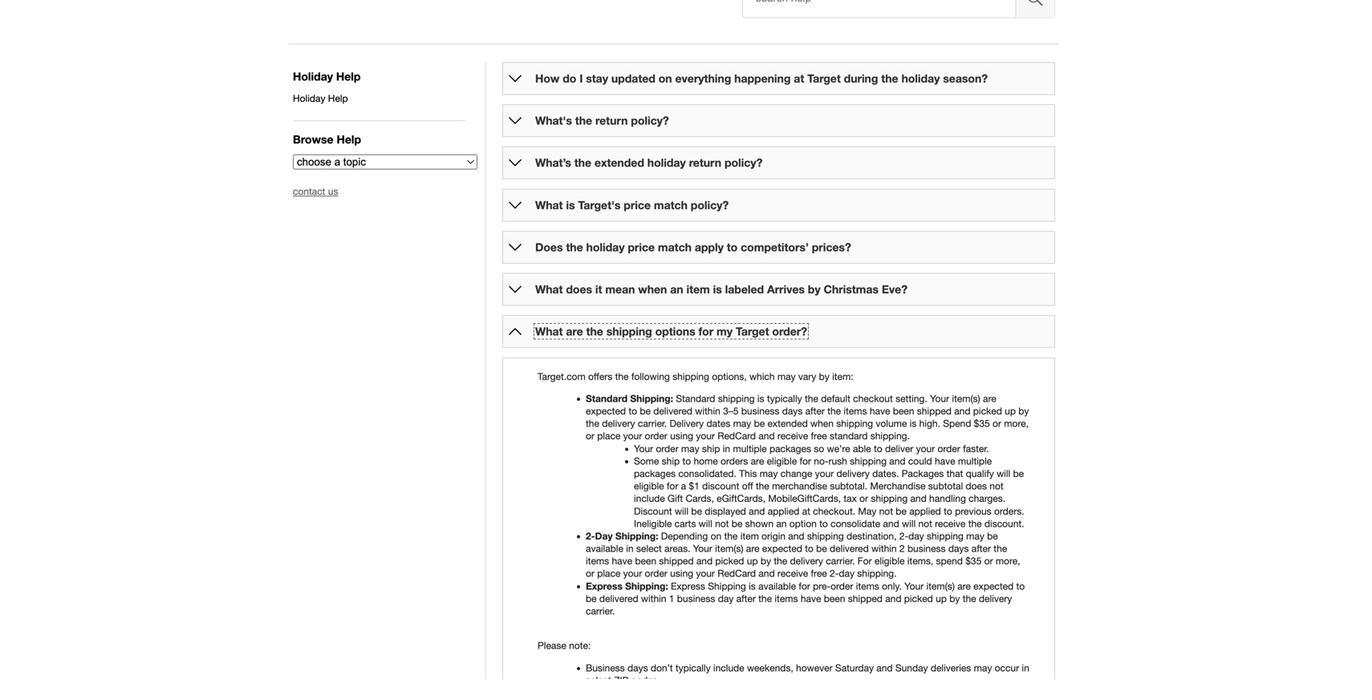Task type: describe. For each thing, give the bounding box(es) containing it.
your up could
[[916, 443, 935, 454]]

item(s) for order
[[926, 581, 955, 592]]

are up the target.com
[[566, 325, 583, 338]]

to down checkout.
[[819, 518, 828, 530]]

the down origin
[[774, 556, 787, 567]]

spend
[[936, 556, 963, 567]]

what's the return policy? link
[[535, 114, 669, 127]]

the down vary
[[805, 393, 818, 404]]

will up 2
[[902, 518, 916, 530]]

may inside depending on the item origin and shipping destination, 2-day shipping may be available in select areas. your item(s) are expected to be delivered within 2 business days after the items have been shipped and picked up by the delivery carrier. for eligible items, spend $35 or more, or place your order using your redcard and receive free 2-day shipping.
[[966, 531, 985, 542]]

0 horizontal spatial item
[[686, 283, 710, 296]]

2 holiday from the top
[[293, 93, 325, 104]]

0 vertical spatial on
[[659, 72, 672, 85]]

up inside depending on the item origin and shipping destination, 2-day shipping may be available in select areas. your item(s) are expected to be delivered within 2 business days after the items have been shipped and picked up by the delivery carrier. for eligible items, spend $35 or more, or place your order using your redcard and receive free 2-day shipping.
[[747, 556, 758, 567]]

more, inside 'standard shipping is typically the default checkout setting. your item(s) are expected to be delivered within 3–5 business days after the items have been shipped and picked up by the delivery carrier. delivery dates may be extended when shipping volume is high. spend $35 or more, or place your order using your redcard and receive free standard shipping. your order may ship in multiple packages so we're able to deliver your order faster. some ship to home orders are eligible for no-rush shipping and could have multiple packages consolidated. this may change your delivery dates. packages that qualify will be eligible for a $1 discount off the merchandise subtotal. merchandise subtotal does not include gift cards, egiftcards, mobilegiftcards, tax or shipping and handling charges. discount will be displayed and applied at checkout. may not be applied to previous orders. ineligible carts will not be shown an option to consolidate and will not receive the discount.'
[[1004, 418, 1029, 429]]

shipping. inside depending on the item origin and shipping destination, 2-day shipping may be available in select areas. your item(s) are expected to be delivered within 2 business days after the items have been shipped and picked up by the delivery carrier. for eligible items, spend $35 or more, or place your order using your redcard and receive free 2-day shipping.
[[857, 568, 897, 580]]

0 vertical spatial does
[[566, 283, 592, 296]]

0 horizontal spatial 2-
[[586, 531, 595, 542]]

off
[[742, 481, 753, 492]]

1 vertical spatial eligible
[[634, 481, 664, 492]]

the down discount.
[[994, 543, 1007, 555]]

delivery
[[670, 418, 704, 429]]

to right able
[[874, 443, 882, 454]]

shipping down option
[[807, 531, 844, 542]]

0 vertical spatial help
[[336, 70, 361, 83]]

the right what's
[[574, 156, 591, 170]]

have down checkout
[[870, 406, 890, 417]]

what's
[[535, 114, 572, 127]]

the down it
[[586, 325, 603, 338]]

does
[[535, 241, 563, 254]]

picked for order
[[904, 593, 933, 605]]

stay
[[586, 72, 608, 85]]

shipping down mean
[[606, 325, 652, 338]]

not down displayed
[[715, 518, 729, 530]]

in inside please note: business days don't typically include weekends, however saturday and sunday deliveries may occur in select zip codes.
[[1022, 663, 1029, 674]]

2 horizontal spatial your
[[930, 393, 949, 404]]

be down option
[[816, 543, 827, 555]]

the right off
[[756, 481, 769, 492]]

delivery inside express shipping is available for pre-order items only. your item(s) are expected to be delivered within 1 business day after the items have been shipped and picked up by the delivery carrier.
[[979, 593, 1012, 605]]

available inside depending on the item origin and shipping destination, 2-day shipping may be available in select areas. your item(s) are expected to be delivered within 2 business days after the items have been shipped and picked up by the delivery carrier. for eligible items, spend $35 or more, or place your order using your redcard and receive free 2-day shipping.
[[586, 543, 623, 555]]

typically inside please note: business days don't typically include weekends, however saturday and sunday deliveries may occur in select zip codes.
[[676, 663, 711, 674]]

1 vertical spatial your
[[634, 443, 653, 454]]

are inside depending on the item origin and shipping destination, 2-day shipping may be available in select areas. your item(s) are expected to be delivered within 2 business days after the items have been shipped and picked up by the delivery carrier. for eligible items, spend $35 or more, or place your order using your redcard and receive free 2-day shipping.
[[746, 543, 760, 555]]

origin
[[762, 531, 786, 542]]

be down standard shipping:
[[640, 406, 651, 417]]

items down depending on the item origin and shipping destination, 2-day shipping may be available in select areas. your item(s) are expected to be delivered within 2 business days after the items have been shipped and picked up by the delivery carrier. for eligible items, spend $35 or more, or place your order using your redcard and receive free 2-day shipping.
[[775, 593, 798, 605]]

by inside depending on the item origin and shipping destination, 2-day shipping may be available in select areas. your item(s) are expected to be delivered within 2 business days after the items have been shipped and picked up by the delivery carrier. for eligible items, spend $35 or more, or place your order using your redcard and receive free 2-day shipping.
[[761, 556, 771, 567]]

your inside depending on the item origin and shipping destination, 2-day shipping may be available in select areas. your item(s) are expected to be delivered within 2 business days after the items have been shipped and picked up by the delivery carrier. for eligible items, spend $35 or more, or place your order using your redcard and receive free 2-day shipping.
[[693, 543, 712, 555]]

may left vary
[[777, 371, 796, 382]]

0 vertical spatial multiple
[[733, 443, 767, 454]]

$1
[[689, 481, 700, 492]]

2 horizontal spatial day
[[908, 531, 924, 542]]

vary
[[798, 371, 816, 382]]

i
[[580, 72, 583, 85]]

subtotal
[[928, 481, 963, 492]]

1 vertical spatial receive
[[935, 518, 966, 530]]

deliver
[[885, 443, 913, 454]]

mean
[[605, 283, 635, 296]]

offers
[[588, 371, 613, 382]]

carrier. inside depending on the item origin and shipping destination, 2-day shipping may be available in select areas. your item(s) are expected to be delivered within 2 business days after the items have been shipped and picked up by the delivery carrier. for eligible items, spend $35 or more, or place your order using your redcard and receive free 2-day shipping.
[[826, 556, 855, 567]]

orders
[[721, 456, 748, 467]]

circle arrow e image for how do i stay updated on everything happening at target during the holiday season?
[[509, 72, 522, 85]]

previous
[[955, 506, 992, 517]]

and inside express shipping is available for pre-order items only. your item(s) are expected to be delivered within 1 business day after the items have been shipped and picked up by the delivery carrier.
[[885, 593, 902, 605]]

apply
[[695, 241, 724, 254]]

charges.
[[969, 493, 1006, 504]]

christmas
[[824, 283, 879, 296]]

please
[[538, 641, 566, 652]]

shipping down merchandise
[[871, 493, 908, 504]]

items inside 'standard shipping is typically the default checkout setting. your item(s) are expected to be delivered within 3–5 business days after the items have been shipped and picked up by the delivery carrier. delivery dates may be extended when shipping volume is high. spend $35 or more, or place your order using your redcard and receive free standard shipping. your order may ship in multiple packages so we're able to deliver your order faster. some ship to home orders are eligible for no-rush shipping and could have multiple packages consolidated. this may change your delivery dates. packages that qualify will be eligible for a $1 discount off the merchandise subtotal. merchandise subtotal does not include gift cards, egiftcards, mobilegiftcards, tax or shipping and handling charges. discount will be displayed and applied at checkout. may not be applied to previous orders. ineligible carts will not be shown an option to consolidate and will not receive the discount.'
[[844, 406, 867, 417]]

been for days
[[893, 406, 914, 417]]

standard for shipping
[[676, 393, 715, 404]]

to inside depending on the item origin and shipping destination, 2-day shipping may be available in select areas. your item(s) are expected to be delivered within 2 business days after the items have been shipped and picked up by the delivery carrier. for eligible items, spend $35 or more, or place your order using your redcard and receive free 2-day shipping.
[[805, 543, 814, 555]]

1 applied from the left
[[768, 506, 799, 517]]

discount
[[702, 481, 739, 492]]

your up express shipping:
[[623, 568, 642, 580]]

a
[[681, 481, 686, 492]]

0 horizontal spatial packages
[[634, 468, 676, 479]]

receive inside depending on the item origin and shipping destination, 2-day shipping may be available in select areas. your item(s) are expected to be delivered within 2 business days after the items have been shipped and picked up by the delivery carrier. for eligible items, spend $35 or more, or place your order using your redcard and receive free 2-day shipping.
[[778, 568, 808, 580]]

delivered for typically
[[653, 406, 692, 417]]

item(s) inside depending on the item origin and shipping destination, 2-day shipping may be available in select areas. your item(s) are expected to be delivered within 2 business days after the items have been shipped and picked up by the delivery carrier. for eligible items, spend $35 or more, or place your order using your redcard and receive free 2-day shipping.
[[715, 543, 743, 555]]

labeled
[[725, 283, 764, 296]]

2 vertical spatial help
[[337, 133, 361, 146]]

during
[[844, 72, 878, 85]]

1 vertical spatial day
[[839, 568, 855, 580]]

for left a
[[667, 481, 678, 492]]

will up carts
[[675, 506, 689, 517]]

2 horizontal spatial 2-
[[899, 531, 909, 542]]

1 vertical spatial help
[[328, 93, 348, 104]]

qualify
[[966, 468, 994, 479]]

have inside express shipping is available for pre-order items only. your item(s) are expected to be delivered within 1 business day after the items have been shipped and picked up by the delivery carrier.
[[801, 593, 821, 605]]

don't
[[651, 663, 673, 674]]

delivery up subtotal.
[[837, 468, 870, 479]]

in inside depending on the item origin and shipping destination, 2-day shipping may be available in select areas. your item(s) are expected to be delivered within 2 business days after the items have been shipped and picked up by the delivery carrier. for eligible items, spend $35 or more, or place your order using your redcard and receive free 2-day shipping.
[[626, 543, 634, 555]]

by inside 'standard shipping is typically the default checkout setting. your item(s) are expected to be delivered within 3–5 business days after the items have been shipped and picked up by the delivery carrier. delivery dates may be extended when shipping volume is high. spend $35 or more, or place your order using your redcard and receive free standard shipping. your order may ship in multiple packages so we're able to deliver your order faster. some ship to home orders are eligible for no-rush shipping and could have multiple packages consolidated. this may change your delivery dates. packages that qualify will be eligible for a $1 discount off the merchandise subtotal. merchandise subtotal does not include gift cards, egiftcards, mobilegiftcards, tax or shipping and handling charges. discount will be displayed and applied at checkout. may not be applied to previous orders. ineligible carts will not be shown an option to consolidate and will not receive the discount.'
[[1019, 406, 1029, 417]]

policy? for return
[[725, 156, 763, 170]]

day inside express shipping is available for pre-order items only. your item(s) are expected to be delivered within 1 business day after the items have been shipped and picked up by the delivery carrier.
[[718, 593, 734, 605]]

the down depending on the item origin and shipping destination, 2-day shipping may be available in select areas. your item(s) are expected to be delivered within 2 business days after the items have been shipped and picked up by the delivery carrier. for eligible items, spend $35 or more, or place your order using your redcard and receive free 2-day shipping.
[[758, 593, 772, 605]]

that
[[947, 468, 963, 479]]

using inside 'standard shipping is typically the default checkout setting. your item(s) are expected to be delivered within 3–5 business days after the items have been shipped and picked up by the delivery carrier. delivery dates may be extended when shipping volume is high. spend $35 or more, or place your order using your redcard and receive free standard shipping. your order may ship in multiple packages so we're able to deliver your order faster. some ship to home orders are eligible for no-rush shipping and could have multiple packages consolidated. this may change your delivery dates. packages that qualify will be eligible for a $1 discount off the merchandise subtotal. merchandise subtotal does not include gift cards, egiftcards, mobilegiftcards, tax or shipping and handling charges. discount will be displayed and applied at checkout. may not be applied to previous orders. ineligible carts will not be shown an option to consolidate and will not receive the discount.'
[[670, 431, 693, 442]]

been inside depending on the item origin and shipping destination, 2-day shipping may be available in select areas. your item(s) are expected to be delivered within 2 business days after the items have been shipped and picked up by the delivery carrier. for eligible items, spend $35 or more, or place your order using your redcard and receive free 2-day shipping.
[[635, 556, 656, 567]]

what's the return policy?
[[535, 114, 669, 127]]

after for your
[[805, 406, 825, 417]]

arrives
[[767, 283, 805, 296]]

note:
[[569, 641, 591, 652]]

option
[[789, 518, 817, 530]]

shipping
[[708, 581, 746, 592]]

items inside depending on the item origin and shipping destination, 2-day shipping may be available in select areas. your item(s) are expected to be delivered within 2 business days after the items have been shipped and picked up by the delivery carrier. for eligible items, spend $35 or more, or place your order using your redcard and receive free 2-day shipping.
[[586, 556, 609, 567]]

may right "this"
[[760, 468, 778, 479]]

have up that
[[935, 456, 955, 467]]

not up charges.
[[990, 481, 1004, 492]]

faster.
[[963, 443, 989, 454]]

business for pre-
[[677, 593, 715, 605]]

saturday
[[835, 663, 874, 674]]

2 applied from the left
[[909, 506, 941, 517]]

contact
[[293, 186, 325, 197]]

us
[[328, 186, 338, 197]]

may up home
[[681, 443, 699, 454]]

home
[[694, 456, 718, 467]]

using inside depending on the item origin and shipping destination, 2-day shipping may be available in select areas. your item(s) are expected to be delivered within 2 business days after the items have been shipped and picked up by the delivery carrier. for eligible items, spend $35 or more, or place your order using your redcard and receive free 2-day shipping.
[[670, 568, 693, 580]]

express shipping is available for pre-order items only. your item(s) are expected to be delivered within 1 business day after the items have been shipped and picked up by the delivery carrier.
[[586, 581, 1025, 617]]

circle arrow e image for does the holiday price match apply to competitors' prices?
[[509, 241, 522, 254]]

when inside 'standard shipping is typically the default checkout setting. your item(s) are expected to be delivered within 3–5 business days after the items have been shipped and picked up by the delivery carrier. delivery dates may be extended when shipping volume is high. spend $35 or more, or place your order using your redcard and receive free standard shipping. your order may ship in multiple packages so we're able to deliver your order faster. some ship to home orders are eligible for no-rush shipping and could have multiple packages consolidated. this may change your delivery dates. packages that qualify will be eligible for a $1 discount off the merchandise subtotal. merchandise subtotal does not include gift cards, egiftcards, mobilegiftcards, tax or shipping and handling charges. discount will be displayed and applied at checkout. may not be applied to previous orders. ineligible carts will not be shown an option to consolidate and will not receive the discount.'
[[811, 418, 834, 429]]

standard for shipping:
[[586, 393, 628, 404]]

0 horizontal spatial target
[[736, 325, 769, 338]]

an inside 'standard shipping is typically the default checkout setting. your item(s) are expected to be delivered within 3–5 business days after the items have been shipped and picked up by the delivery carrier. delivery dates may be extended when shipping volume is high. spend $35 or more, or place your order using your redcard and receive free standard shipping. your order may ship in multiple packages so we're able to deliver your order faster. some ship to home orders are eligible for no-rush shipping and could have multiple packages consolidated. this may change your delivery dates. packages that qualify will be eligible for a $1 discount off the merchandise subtotal. merchandise subtotal does not include gift cards, egiftcards, mobilegiftcards, tax or shipping and handling charges. discount will be displayed and applied at checkout. may not be applied to previous orders. ineligible carts will not be shown an option to consolidate and will not receive the discount.'
[[776, 518, 787, 530]]

1 horizontal spatial return
[[689, 156, 721, 170]]

contact us
[[293, 186, 338, 197]]

free inside depending on the item origin and shipping destination, 2-day shipping may be available in select areas. your item(s) are expected to be delivered within 2 business days after the items have been shipped and picked up by the delivery carrier. for eligible items, spend $35 or more, or place your order using your redcard and receive free 2-day shipping.
[[811, 568, 827, 580]]

change
[[781, 468, 812, 479]]

updated
[[611, 72, 656, 85]]

price for target's
[[624, 198, 651, 212]]

what is target's price match policy?
[[535, 198, 729, 212]]

delivered for available
[[599, 593, 638, 605]]

not down "handling"
[[918, 518, 932, 530]]

for
[[858, 556, 872, 567]]

on inside depending on the item origin and shipping destination, 2-day shipping may be available in select areas. your item(s) are expected to be delivered within 2 business days after the items have been shipped and picked up by the delivery carrier. for eligible items, spend $35 or more, or place your order using your redcard and receive free 2-day shipping.
[[711, 531, 722, 542]]

be inside express shipping is available for pre-order items only. your item(s) are expected to be delivered within 1 business day after the items have been shipped and picked up by the delivery carrier.
[[586, 593, 597, 605]]

depending on the item origin and shipping destination, 2-day shipping may be available in select areas. your item(s) are expected to be delivered within 2 business days after the items have been shipped and picked up by the delivery carrier. for eligible items, spend $35 or more, or place your order using your redcard and receive free 2-day shipping.
[[586, 531, 1020, 580]]

are inside express shipping is available for pre-order items only. your item(s) are expected to be delivered within 1 business day after the items have been shipped and picked up by the delivery carrier.
[[957, 581, 971, 592]]

how do i stay updated on everything happening at target during the holiday season? link
[[535, 72, 988, 85]]

will right qualify on the bottom
[[997, 468, 1010, 479]]

able
[[853, 443, 871, 454]]

destination,
[[847, 531, 897, 542]]

occur
[[995, 663, 1019, 674]]

what for what is target's price match policy?
[[535, 198, 563, 212]]

order?
[[772, 325, 807, 338]]

the right offers
[[615, 371, 629, 382]]

0 vertical spatial return
[[595, 114, 628, 127]]

is inside express shipping is available for pre-order items only. your item(s) are expected to be delivered within 1 business day after the items have been shipped and picked up by the delivery carrier.
[[749, 581, 756, 592]]

what for what does it mean when an item is labeled arrives by christmas eve?
[[535, 283, 563, 296]]

circle arrow e image for what's the return policy?
[[509, 114, 522, 127]]

options
[[655, 325, 695, 338]]

by inside express shipping is available for pre-order items only. your item(s) are expected to be delivered within 1 business day after the items have been shipped and picked up by the delivery carrier.
[[950, 593, 960, 605]]

more, inside depending on the item origin and shipping destination, 2-day shipping may be available in select areas. your item(s) are expected to be delivered within 2 business days after the items have been shipped and picked up by the delivery carrier. for eligible items, spend $35 or more, or place your order using your redcard and receive free 2-day shipping.
[[996, 556, 1020, 567]]

your up some
[[623, 431, 642, 442]]

item:
[[832, 371, 853, 382]]

match for apply
[[658, 241, 692, 254]]

shipping up the standard
[[836, 418, 873, 429]]

eligible inside depending on the item origin and shipping destination, 2-day shipping may be available in select areas. your item(s) are expected to be delivered within 2 business days after the items have been shipped and picked up by the delivery carrier. for eligible items, spend $35 or more, or place your order using your redcard and receive free 2-day shipping.
[[875, 556, 905, 567]]

0 vertical spatial at
[[794, 72, 804, 85]]

the down default
[[827, 406, 841, 417]]

we're
[[827, 443, 850, 454]]

0 horizontal spatial when
[[638, 283, 667, 296]]

options,
[[712, 371, 747, 382]]

target.com
[[538, 371, 586, 382]]

zip
[[614, 675, 629, 680]]

carrier. for shipping
[[586, 606, 615, 617]]

item inside depending on the item origin and shipping destination, 2-day shipping may be available in select areas. your item(s) are expected to be delivered within 2 business days after the items have been shipped and picked up by the delivery carrier. for eligible items, spend $35 or more, or place your order using your redcard and receive free 2-day shipping.
[[740, 531, 759, 542]]

carts
[[675, 518, 696, 530]]

day
[[595, 531, 613, 542]]

shown
[[745, 518, 774, 530]]

are up "this"
[[751, 456, 764, 467]]

your down dates on the bottom of page
[[696, 431, 715, 442]]

shipping: for standard
[[630, 393, 673, 404]]

merchandise
[[772, 481, 827, 492]]

target's
[[578, 198, 621, 212]]

be right dates on the bottom of page
[[754, 418, 765, 429]]

be down merchandise
[[896, 506, 907, 517]]

could
[[908, 456, 932, 467]]

setting.
[[896, 393, 927, 404]]

is left 'labeled'
[[713, 283, 722, 296]]

the down standard shipping:
[[586, 418, 599, 429]]

which
[[749, 371, 775, 382]]

to down standard shipping:
[[629, 406, 637, 417]]

does inside 'standard shipping is typically the default checkout setting. your item(s) are expected to be delivered within 3–5 business days after the items have been shipped and picked up by the delivery carrier. delivery dates may be extended when shipping volume is high. spend $35 or more, or place your order using your redcard and receive free standard shipping. your order may ship in multiple packages so we're able to deliver your order faster. some ship to home orders are eligible for no-rush shipping and could have multiple packages consolidated. this may change your delivery dates. packages that qualify will be eligible for a $1 discount off the merchandise subtotal. merchandise subtotal does not include gift cards, egiftcards, mobilegiftcards, tax or shipping and handling charges. discount will be displayed and applied at checkout. may not be applied to previous orders. ineligible carts will not be shown an option to consolidate and will not receive the discount.'
[[966, 481, 987, 492]]

expected for express
[[974, 581, 1014, 592]]

in inside 'standard shipping is typically the default checkout setting. your item(s) are expected to be delivered within 3–5 business days after the items have been shipped and picked up by the delivery carrier. delivery dates may be extended when shipping volume is high. spend $35 or more, or place your order using your redcard and receive free standard shipping. your order may ship in multiple packages so we're able to deliver your order faster. some ship to home orders are eligible for no-rush shipping and could have multiple packages consolidated. this may change your delivery dates. packages that qualify will be eligible for a $1 discount off the merchandise subtotal. merchandise subtotal does not include gift cards, egiftcards, mobilegiftcards, tax or shipping and handling charges. discount will be displayed and applied at checkout. may not be applied to previous orders. ineligible carts will not be shown an option to consolidate and will not receive the discount.'
[[723, 443, 730, 454]]

typically inside 'standard shipping is typically the default checkout setting. your item(s) are expected to be delivered within 3–5 business days after the items have been shipped and picked up by the delivery carrier. delivery dates may be extended when shipping volume is high. spend $35 or more, or place your order using your redcard and receive free standard shipping. your order may ship in multiple packages so we're able to deliver your order faster. some ship to home orders are eligible for no-rush shipping and could have multiple packages consolidated. this may change your delivery dates. packages that qualify will be eligible for a $1 discount off the merchandise subtotal. merchandise subtotal does not include gift cards, egiftcards, mobilegiftcards, tax or shipping and handling charges. discount will be displayed and applied at checkout. may not be applied to previous orders. ineligible carts will not be shown an option to consolidate and will not receive the discount.'
[[767, 393, 802, 404]]

1 vertical spatial holiday
[[647, 156, 686, 170]]

shipping. inside 'standard shipping is typically the default checkout setting. your item(s) are expected to be delivered within 3–5 business days after the items have been shipped and picked up by the delivery carrier. delivery dates may be extended when shipping volume is high. spend $35 or more, or place your order using your redcard and receive free standard shipping. your order may ship in multiple packages so we're able to deliver your order faster. some ship to home orders are eligible for no-rush shipping and could have multiple packages consolidated. this may change your delivery dates. packages that qualify will be eligible for a $1 discount off the merchandise subtotal. merchandise subtotal does not include gift cards, egiftcards, mobilegiftcards, tax or shipping and handling charges. discount will be displayed and applied at checkout. may not be applied to previous orders. ineligible carts will not be shown an option to consolidate and will not receive the discount.'
[[870, 431, 910, 442]]

my
[[717, 325, 733, 338]]

1 vertical spatial shipping:
[[615, 531, 658, 542]]

following
[[631, 371, 670, 382]]

redcard inside 'standard shipping is typically the default checkout setting. your item(s) are expected to be delivered within 3–5 business days after the items have been shipped and picked up by the delivery carrier. delivery dates may be extended when shipping volume is high. spend $35 or more, or place your order using your redcard and receive free standard shipping. your order may ship in multiple packages so we're able to deliver your order faster. some ship to home orders are eligible for no-rush shipping and could have multiple packages consolidated. this may change your delivery dates. packages that qualify will be eligible for a $1 discount off the merchandise subtotal. merchandise subtotal does not include gift cards, egiftcards, mobilegiftcards, tax or shipping and handling charges. discount will be displayed and applied at checkout. may not be applied to previous orders. ineligible carts will not be shown an option to consolidate and will not receive the discount.'
[[718, 431, 756, 442]]

have inside depending on the item origin and shipping destination, 2-day shipping may be available in select areas. your item(s) are expected to be delivered within 2 business days after the items have been shipped and picked up by the delivery carrier. for eligible items, spend $35 or more, or place your order using your redcard and receive free 2-day shipping.
[[612, 556, 632, 567]]

will right carts
[[699, 518, 712, 530]]

within for available
[[641, 593, 666, 605]]

happening
[[734, 72, 791, 85]]

price for holiday
[[628, 241, 655, 254]]

the right what's
[[575, 114, 592, 127]]

what's the extended holiday return policy?
[[535, 156, 763, 170]]

be right qualify on the bottom
[[1013, 468, 1024, 479]]

the right does at the left top of the page
[[566, 241, 583, 254]]

1 vertical spatial ship
[[662, 456, 680, 467]]

dates
[[707, 418, 730, 429]]

eve?
[[882, 283, 908, 296]]

default
[[821, 393, 851, 404]]

1 holiday from the top
[[293, 70, 333, 83]]

to right apply
[[727, 241, 738, 254]]

shipping left the options,
[[673, 371, 709, 382]]

2
[[900, 543, 905, 555]]

shipping up 3–5
[[718, 393, 755, 404]]

please note: business days don't typically include weekends, however saturday and sunday deliveries may occur in select zip codes.
[[538, 641, 1029, 680]]

this
[[739, 468, 757, 479]]

3–5
[[723, 406, 739, 417]]

be down the cards,
[[691, 506, 702, 517]]

rush
[[829, 456, 847, 467]]

include inside please note: business days don't typically include weekends, however saturday and sunday deliveries may occur in select zip codes.
[[713, 663, 744, 674]]

not right may
[[879, 506, 893, 517]]

express shipping:
[[586, 581, 671, 592]]

to left home
[[682, 456, 691, 467]]

extended inside 'standard shipping is typically the default checkout setting. your item(s) are expected to be delivered within 3–5 business days after the items have been shipped and picked up by the delivery carrier. delivery dates may be extended when shipping volume is high. spend $35 or more, or place your order using your redcard and receive free standard shipping. your order may ship in multiple packages so we're able to deliver your order faster. some ship to home orders are eligible for no-rush shipping and could have multiple packages consolidated. this may change your delivery dates. packages that qualify will be eligible for a $1 discount off the merchandise subtotal. merchandise subtotal does not include gift cards, egiftcards, mobilegiftcards, tax or shipping and handling charges. discount will be displayed and applied at checkout. may not be applied to previous orders. ineligible carts will not be shown an option to consolidate and will not receive the discount.'
[[768, 418, 808, 429]]

0 vertical spatial target
[[807, 72, 841, 85]]

merchandise
[[870, 481, 926, 492]]



Task type: vqa. For each thing, say whether or not it's contained in the screenshot.
ITEM(S) associated with order
yes



Task type: locate. For each thing, give the bounding box(es) containing it.
2 vertical spatial holiday
[[586, 241, 625, 254]]

so
[[814, 443, 824, 454]]

0 vertical spatial more,
[[1004, 418, 1029, 429]]

circle arrow s image
[[509, 326, 522, 338]]

0 horizontal spatial holiday
[[586, 241, 625, 254]]

your down depending
[[693, 543, 712, 555]]

1 horizontal spatial 2-
[[830, 568, 839, 580]]

2 horizontal spatial up
[[1005, 406, 1016, 417]]

3 what from the top
[[535, 325, 563, 338]]

price down what is target's price match policy? at top
[[628, 241, 655, 254]]

expected for standard
[[586, 406, 626, 417]]

what are the shipping options for my target order?
[[535, 325, 807, 338]]

within
[[695, 406, 720, 417], [872, 543, 897, 555], [641, 593, 666, 605]]

what does it mean when an item is labeled arrives by christmas eve?
[[535, 283, 908, 296]]

0 horizontal spatial standard
[[586, 393, 628, 404]]

to
[[727, 241, 738, 254], [629, 406, 637, 417], [874, 443, 882, 454], [682, 456, 691, 467], [944, 506, 952, 517], [819, 518, 828, 530], [805, 543, 814, 555], [1016, 581, 1025, 592]]

navigation
[[293, 70, 477, 391]]

circle arrow e image left what's
[[509, 114, 522, 127]]

the
[[881, 72, 898, 85], [575, 114, 592, 127], [574, 156, 591, 170], [566, 241, 583, 254], [586, 325, 603, 338], [615, 371, 629, 382], [805, 393, 818, 404], [827, 406, 841, 417], [586, 418, 599, 429], [756, 481, 769, 492], [968, 518, 982, 530], [724, 531, 738, 542], [994, 543, 1007, 555], [774, 556, 787, 567], [758, 593, 772, 605], [963, 593, 976, 605]]

0 horizontal spatial days
[[628, 663, 648, 674]]

after inside 'standard shipping is typically the default checkout setting. your item(s) are expected to be delivered within 3–5 business days after the items have been shipped and picked up by the delivery carrier. delivery dates may be extended when shipping volume is high. spend $35 or more, or place your order using your redcard and receive free standard shipping. your order may ship in multiple packages so we're able to deliver your order faster. some ship to home orders are eligible for no-rush shipping and could have multiple packages consolidated. this may change your delivery dates. packages that qualify will be eligible for a $1 discount off the merchandise subtotal. merchandise subtotal does not include gift cards, egiftcards, mobilegiftcards, tax or shipping and handling charges. discount will be displayed and applied at checkout. may not be applied to previous orders. ineligible carts will not be shown an option to consolidate and will not receive the discount.'
[[805, 406, 825, 417]]

holiday
[[902, 72, 940, 85], [647, 156, 686, 170], [586, 241, 625, 254]]

when up so
[[811, 418, 834, 429]]

1 horizontal spatial standard
[[676, 393, 715, 404]]

1 vertical spatial holiday
[[293, 93, 325, 104]]

eligible
[[767, 456, 797, 467], [634, 481, 664, 492], [875, 556, 905, 567]]

1 horizontal spatial your
[[693, 543, 712, 555]]

does
[[566, 283, 592, 296], [966, 481, 987, 492]]

order inside depending on the item origin and shipping destination, 2-day shipping may be available in select areas. your item(s) are expected to be delivered within 2 business days after the items have been shipped and picked up by the delivery carrier. for eligible items, spend $35 or more, or place your order using your redcard and receive free 2-day shipping.
[[645, 568, 667, 580]]

standard shipping:
[[586, 393, 676, 404]]

what does it mean when an item is labeled arrives by christmas eve? link
[[535, 283, 908, 296]]

days inside depending on the item origin and shipping destination, 2-day shipping may be available in select areas. your item(s) are expected to be delivered within 2 business days after the items have been shipped and picked up by the delivery carrier. for eligible items, spend $35 or more, or place your order using your redcard and receive free 2-day shipping.
[[948, 543, 969, 555]]

2 vertical spatial delivered
[[599, 593, 638, 605]]

1 vertical spatial packages
[[634, 468, 676, 479]]

competitors'
[[741, 241, 809, 254]]

when
[[638, 283, 667, 296], [811, 418, 834, 429]]

item(s) inside express shipping is available for pre-order items only. your item(s) are expected to be delivered within 1 business day after the items have been shipped and picked up by the delivery carrier.
[[926, 581, 955, 592]]

0 vertical spatial extended
[[595, 156, 644, 170]]

been inside express shipping is available for pre-order items only. your item(s) are expected to be delivered within 1 business day after the items have been shipped and picked up by the delivery carrier.
[[824, 593, 845, 605]]

1 vertical spatial redcard
[[718, 568, 756, 580]]

what for what are the shipping options for my target order?
[[535, 325, 563, 338]]

1 horizontal spatial ship
[[702, 443, 720, 454]]

may down 3–5
[[733, 418, 751, 429]]

1 vertical spatial place
[[597, 568, 621, 580]]

it
[[595, 283, 602, 296]]

business for default
[[741, 406, 780, 417]]

shipped inside depending on the item origin and shipping destination, 2-day shipping may be available in select areas. your item(s) are expected to be delivered within 2 business days after the items have been shipped and picked up by the delivery carrier. for eligible items, spend $35 or more, or place your order using your redcard and receive free 2-day shipping.
[[659, 556, 694, 567]]

delivered up delivery
[[653, 406, 692, 417]]

days inside please note: business days don't typically include weekends, however saturday and sunday deliveries may occur in select zip codes.
[[628, 663, 648, 674]]

item(s) up shipping
[[715, 543, 743, 555]]

1 vertical spatial expected
[[762, 543, 802, 555]]

picked for checkout
[[973, 406, 1002, 417]]

an up origin
[[776, 518, 787, 530]]

days down vary
[[782, 406, 803, 417]]

your up shipping
[[696, 568, 715, 580]]

2 circle arrow e image from the top
[[509, 157, 522, 170]]

depending
[[661, 531, 708, 542]]

been up express shipping:
[[635, 556, 656, 567]]

shipping down able
[[850, 456, 887, 467]]

may inside please note: business days don't typically include weekends, however saturday and sunday deliveries may occur in select zip codes.
[[974, 663, 992, 674]]

circle arrow e image for what's the extended holiday return policy?
[[509, 157, 522, 170]]

cards,
[[686, 493, 714, 504]]

holiday up what is target's price match policy? at top
[[647, 156, 686, 170]]

eligible down some
[[634, 481, 664, 492]]

2 vertical spatial item(s)
[[926, 581, 955, 592]]

circle arrow e image for what does it mean when an item is labeled arrives by christmas eve?
[[509, 283, 522, 296]]

carrier. down express shipping:
[[586, 606, 615, 617]]

business
[[586, 663, 625, 674]]

circle arrow e image for what is target's price match policy?
[[509, 199, 522, 212]]

0 vertical spatial ship
[[702, 443, 720, 454]]

within inside 'standard shipping is typically the default checkout setting. your item(s) are expected to be delivered within 3–5 business days after the items have been shipped and picked up by the delivery carrier. delivery dates may be extended when shipping volume is high. spend $35 or more, or place your order using your redcard and receive free standard shipping. your order may ship in multiple packages so we're able to deliver your order faster. some ship to home orders are eligible for no-rush shipping and could have multiple packages consolidated. this may change your delivery dates. packages that qualify will be eligible for a $1 discount off the merchandise subtotal. merchandise subtotal does not include gift cards, egiftcards, mobilegiftcards, tax or shipping and handling charges. discount will be displayed and applied at checkout. may not be applied to previous orders. ineligible carts will not be shown an option to consolidate and will not receive the discount.'
[[695, 406, 720, 417]]

expected inside depending on the item origin and shipping destination, 2-day shipping may be available in select areas. your item(s) are expected to be delivered within 2 business days after the items have been shipped and picked up by the delivery carrier. for eligible items, spend $35 or more, or place your order using your redcard and receive free 2-day shipping.
[[762, 543, 802, 555]]

picked inside 'standard shipping is typically the default checkout setting. your item(s) are expected to be delivered within 3–5 business days after the items have been shipped and picked up by the delivery carrier. delivery dates may be extended when shipping volume is high. spend $35 or more, or place your order using your redcard and receive free standard shipping. your order may ship in multiple packages so we're able to deliver your order faster. some ship to home orders are eligible for no-rush shipping and could have multiple packages consolidated. this may change your delivery dates. packages that qualify will be eligible for a $1 discount off the merchandise subtotal. merchandise subtotal does not include gift cards, egiftcards, mobilegiftcards, tax or shipping and handling charges. discount will be displayed and applied at checkout. may not be applied to previous orders. ineligible carts will not be shown an option to consolidate and will not receive the discount.'
[[973, 406, 1002, 417]]

shipping.
[[870, 431, 910, 442], [857, 568, 897, 580]]

for up change
[[800, 456, 811, 467]]

multiple down faster.
[[958, 456, 992, 467]]

receive down "handling"
[[935, 518, 966, 530]]

1 vertical spatial up
[[747, 556, 758, 567]]

$35 inside 'standard shipping is typically the default checkout setting. your item(s) are expected to be delivered within 3–5 business days after the items have been shipped and picked up by the delivery carrier. delivery dates may be extended when shipping volume is high. spend $35 or more, or place your order using your redcard and receive free standard shipping. your order may ship in multiple packages so we're able to deliver your order faster. some ship to home orders are eligible for no-rush shipping and could have multiple packages consolidated. this may change your delivery dates. packages that qualify will be eligible for a $1 discount off the merchandise subtotal. merchandise subtotal does not include gift cards, egiftcards, mobilegiftcards, tax or shipping and handling charges. discount will be displayed and applied at checkout. may not be applied to previous orders. ineligible carts will not be shown an option to consolidate and will not receive the discount.'
[[974, 418, 990, 429]]

shipping:
[[630, 393, 673, 404], [615, 531, 658, 542], [625, 581, 668, 592]]

2 holiday help from the top
[[293, 93, 348, 104]]

1 vertical spatial shipping.
[[857, 568, 897, 580]]

available
[[586, 543, 623, 555], [758, 581, 796, 592]]

been inside 'standard shipping is typically the default checkout setting. your item(s) are expected to be delivered within 3–5 business days after the items have been shipped and picked up by the delivery carrier. delivery dates may be extended when shipping volume is high. spend $35 or more, or place your order using your redcard and receive free standard shipping. your order may ship in multiple packages so we're able to deliver your order faster. some ship to home orders are eligible for no-rush shipping and could have multiple packages consolidated. this may change your delivery dates. packages that qualify will be eligible for a $1 discount off the merchandise subtotal. merchandise subtotal does not include gift cards, egiftcards, mobilegiftcards, tax or shipping and handling charges. discount will be displayed and applied at checkout. may not be applied to previous orders. ineligible carts will not be shown an option to consolidate and will not receive the discount.'
[[893, 406, 914, 417]]

1 vertical spatial holiday help
[[293, 93, 348, 104]]

be down displayed
[[732, 518, 743, 530]]

0 vertical spatial select
[[636, 543, 662, 555]]

include inside 'standard shipping is typically the default checkout setting. your item(s) are expected to be delivered within 3–5 business days after the items have been shipped and picked up by the delivery carrier. delivery dates may be extended when shipping volume is high. spend $35 or more, or place your order using your redcard and receive free standard shipping. your order may ship in multiple packages so we're able to deliver your order faster. some ship to home orders are eligible for no-rush shipping and could have multiple packages consolidated. this may change your delivery dates. packages that qualify will be eligible for a $1 discount off the merchandise subtotal. merchandise subtotal does not include gift cards, egiftcards, mobilegiftcards, tax or shipping and handling charges. discount will be displayed and applied at checkout. may not be applied to previous orders. ineligible carts will not be shown an option to consolidate and will not receive the discount.'
[[634, 493, 665, 504]]

$35 inside depending on the item origin and shipping destination, 2-day shipping may be available in select areas. your item(s) are expected to be delivered within 2 business days after the items have been shipped and picked up by the delivery carrier. for eligible items, spend $35 or more, or place your order using your redcard and receive free 2-day shipping.
[[966, 556, 982, 567]]

available inside express shipping is available for pre-order items only. your item(s) are expected to be delivered within 1 business day after the items have been shipped and picked up by the delivery carrier.
[[758, 581, 796, 592]]

typically
[[767, 393, 802, 404], [676, 663, 711, 674]]

typically right don't
[[676, 663, 711, 674]]

select down ineligible
[[636, 543, 662, 555]]

to down "handling"
[[944, 506, 952, 517]]

shipped for express shipping is available for pre-order items only. your item(s) are expected to be delivered within 1 business day after the items have been shipped and picked up by the delivery carrier.
[[848, 593, 883, 605]]

2 horizontal spatial shipped
[[917, 406, 952, 417]]

typically down which
[[767, 393, 802, 404]]

shipping: for express
[[625, 581, 668, 592]]

carrier. inside 'standard shipping is typically the default checkout setting. your item(s) are expected to be delivered within 3–5 business days after the items have been shipped and picked up by the delivery carrier. delivery dates may be extended when shipping volume is high. spend $35 or more, or place your order using your redcard and receive free standard shipping. your order may ship in multiple packages so we're able to deliver your order faster. some ship to home orders are eligible for no-rush shipping and could have multiple packages consolidated. this may change your delivery dates. packages that qualify will be eligible for a $1 discount off the merchandise subtotal. merchandise subtotal does not include gift cards, egiftcards, mobilegiftcards, tax or shipping and handling charges. discount will be displayed and applied at checkout. may not be applied to previous orders. ineligible carts will not be shown an option to consolidate and will not receive the discount.'
[[638, 418, 667, 429]]

days
[[782, 406, 803, 417], [948, 543, 969, 555], [628, 663, 648, 674]]

0 vertical spatial circle arrow e image
[[509, 114, 522, 127]]

2 vertical spatial picked
[[904, 593, 933, 605]]

0 horizontal spatial expected
[[586, 406, 626, 417]]

redcard
[[718, 431, 756, 442], [718, 568, 756, 580]]

0 horizontal spatial multiple
[[733, 443, 767, 454]]

2 standard from the left
[[676, 393, 715, 404]]

target left during
[[807, 72, 841, 85]]

holiday help
[[293, 70, 361, 83], [293, 93, 348, 104]]

item down shown
[[740, 531, 759, 542]]

shipped inside express shipping is available for pre-order items only. your item(s) are expected to be delivered within 1 business day after the items have been shipped and picked up by the delivery carrier.
[[848, 593, 883, 605]]

1 horizontal spatial delivered
[[653, 406, 692, 417]]

3 circle arrow e image from the top
[[509, 241, 522, 254]]

1 horizontal spatial eligible
[[767, 456, 797, 467]]

to inside express shipping is available for pre-order items only. your item(s) are expected to be delivered within 1 business day after the items have been shipped and picked up by the delivery carrier.
[[1016, 581, 1025, 592]]

place inside 'standard shipping is typically the default checkout setting. your item(s) are expected to be delivered within 3–5 business days after the items have been shipped and picked up by the delivery carrier. delivery dates may be extended when shipping volume is high. spend $35 or more, or place your order using your redcard and receive free standard shipping. your order may ship in multiple packages so we're able to deliver your order faster. some ship to home orders are eligible for no-rush shipping and could have multiple packages consolidated. this may change your delivery dates. packages that qualify will be eligible for a $1 discount off the merchandise subtotal. merchandise subtotal does not include gift cards, egiftcards, mobilegiftcards, tax or shipping and handling charges. discount will be displayed and applied at checkout. may not be applied to previous orders. ineligible carts will not be shown an option to consolidate and will not receive the discount.'
[[597, 431, 621, 442]]

shipping up spend
[[927, 531, 964, 542]]

circle arrow e image
[[509, 72, 522, 85], [509, 199, 522, 212], [509, 241, 522, 254], [509, 283, 522, 296]]

select inside please note: business days don't typically include weekends, however saturday and sunday deliveries may occur in select zip codes.
[[586, 675, 611, 680]]

2 horizontal spatial delivered
[[830, 543, 869, 555]]

0 horizontal spatial include
[[634, 493, 665, 504]]

item(s) down spend
[[926, 581, 955, 592]]

1 horizontal spatial expected
[[762, 543, 802, 555]]

redcard up shipping
[[718, 568, 756, 580]]

delivered up for
[[830, 543, 869, 555]]

business inside 'standard shipping is typically the default checkout setting. your item(s) are expected to be delivered within 3–5 business days after the items have been shipped and picked up by the delivery carrier. delivery dates may be extended when shipping volume is high. spend $35 or more, or place your order using your redcard and receive free standard shipping. your order may ship in multiple packages so we're able to deliver your order faster. some ship to home orders are eligible for no-rush shipping and could have multiple packages consolidated. this may change your delivery dates. packages that qualify will be eligible for a $1 discount off the merchandise subtotal. merchandise subtotal does not include gift cards, egiftcards, mobilegiftcards, tax or shipping and handling charges. discount will be displayed and applied at checkout. may not be applied to previous orders. ineligible carts will not be shown an option to consolidate and will not receive the discount.'
[[741, 406, 780, 417]]

shipping. down volume
[[870, 431, 910, 442]]

1 place from the top
[[597, 431, 621, 442]]

express inside express shipping is available for pre-order items only. your item(s) are expected to be delivered within 1 business day after the items have been shipped and picked up by the delivery carrier.
[[671, 581, 705, 592]]

what are the shipping options for my target order? link
[[535, 325, 807, 338]]

1 redcard from the top
[[718, 431, 756, 442]]

items,
[[907, 556, 933, 567]]

1 horizontal spatial day
[[839, 568, 855, 580]]

may left occur
[[974, 663, 992, 674]]

gift
[[668, 493, 683, 504]]

free up so
[[811, 431, 827, 442]]

0 horizontal spatial an
[[670, 283, 683, 296]]

select down business
[[586, 675, 611, 680]]

carrier. inside express shipping is available for pre-order items only. your item(s) are expected to be delivered within 1 business day after the items have been shipped and picked up by the delivery carrier.
[[586, 606, 615, 617]]

egiftcards,
[[717, 493, 766, 504]]

1 what from the top
[[535, 198, 563, 212]]

picked inside express shipping is available for pre-order items only. your item(s) are expected to be delivered within 1 business day after the items have been shipped and picked up by the delivery carrier.
[[904, 593, 933, 605]]

be down discount.
[[987, 531, 998, 542]]

is down which
[[757, 393, 764, 404]]

0 horizontal spatial after
[[736, 593, 756, 605]]

up inside express shipping is available for pre-order items only. your item(s) are expected to be delivered within 1 business day after the items have been shipped and picked up by the delivery carrier.
[[936, 593, 947, 605]]

does the holiday price match apply to competitors' prices? link
[[535, 241, 851, 254]]

order inside express shipping is available for pre-order items only. your item(s) are expected to be delivered within 1 business day after the items have been shipped and picked up by the delivery carrier.
[[831, 581, 853, 592]]

may
[[858, 506, 877, 517]]

expected down origin
[[762, 543, 802, 555]]

0 horizontal spatial delivered
[[599, 593, 638, 605]]

2 horizontal spatial picked
[[973, 406, 1002, 417]]

2 circle arrow e image from the top
[[509, 199, 522, 212]]

help
[[336, 70, 361, 83], [328, 93, 348, 104], [337, 133, 361, 146]]

2 redcard from the top
[[718, 568, 756, 580]]

available down depending on the item origin and shipping destination, 2-day shipping may be available in select areas. your item(s) are expected to be delivered within 2 business days after the items have been shipped and picked up by the delivery carrier. for eligible items, spend $35 or more, or place your order using your redcard and receive free 2-day shipping.
[[758, 581, 796, 592]]

item
[[686, 283, 710, 296], [740, 531, 759, 542]]

after inside express shipping is available for pre-order items only. your item(s) are expected to be delivered within 1 business day after the items have been shipped and picked up by the delivery carrier.
[[736, 593, 756, 605]]

0 vertical spatial holiday help
[[293, 70, 361, 83]]

using down delivery
[[670, 431, 693, 442]]

1 vertical spatial delivered
[[830, 543, 869, 555]]

redcard inside depending on the item origin and shipping destination, 2-day shipping may be available in select areas. your item(s) are expected to be delivered within 2 business days after the items have been shipped and picked up by the delivery carrier. for eligible items, spend $35 or more, or place your order using your redcard and receive free 2-day shipping.
[[718, 568, 756, 580]]

contact us link
[[293, 186, 338, 197]]

0 vertical spatial picked
[[973, 406, 1002, 417]]

1 vertical spatial target
[[736, 325, 769, 338]]

free inside 'standard shipping is typically the default checkout setting. your item(s) are expected to be delivered within 3–5 business days after the items have been shipped and picked up by the delivery carrier. delivery dates may be extended when shipping volume is high. spend $35 or more, or place your order using your redcard and receive free standard shipping. your order may ship in multiple packages so we're able to deliver your order faster. some ship to home orders are eligible for no-rush shipping and could have multiple packages consolidated. this may change your delivery dates. packages that qualify will be eligible for a $1 discount off the merchandise subtotal. merchandise subtotal does not include gift cards, egiftcards, mobilegiftcards, tax or shipping and handling charges. discount will be displayed and applied at checkout. may not be applied to previous orders. ineligible carts will not be shown an option to consolidate and will not receive the discount.'
[[811, 431, 827, 442]]

delivery down standard shipping:
[[602, 418, 635, 429]]

target.com offers the following shipping options, which may vary by item:
[[538, 371, 853, 382]]

the down displayed
[[724, 531, 738, 542]]

volume
[[876, 418, 907, 429]]

2 vertical spatial shipping:
[[625, 581, 668, 592]]

picked up faster.
[[973, 406, 1002, 417]]

order
[[645, 431, 667, 442], [656, 443, 679, 454], [938, 443, 960, 454], [645, 568, 667, 580], [831, 581, 853, 592]]

0 horizontal spatial carrier.
[[586, 606, 615, 617]]

1 vertical spatial match
[[658, 241, 692, 254]]

shipping
[[606, 325, 652, 338], [673, 371, 709, 382], [718, 393, 755, 404], [836, 418, 873, 429], [850, 456, 887, 467], [871, 493, 908, 504], [807, 531, 844, 542], [927, 531, 964, 542]]

place inside depending on the item origin and shipping destination, 2-day shipping may be available in select areas. your item(s) are expected to be delivered within 2 business days after the items have been shipped and picked up by the delivery carrier. for eligible items, spend $35 or more, or place your order using your redcard and receive free 2-day shipping.
[[597, 568, 621, 580]]

0 horizontal spatial your
[[634, 443, 653, 454]]

0 vertical spatial free
[[811, 431, 827, 442]]

1 vertical spatial price
[[628, 241, 655, 254]]

after inside depending on the item origin and shipping destination, 2-day shipping may be available in select areas. your item(s) are expected to be delivered within 2 business days after the items have been shipped and picked up by the delivery carrier. for eligible items, spend $35 or more, or place your order using your redcard and receive free 2-day shipping.
[[972, 543, 991, 555]]

up for setting.
[[1005, 406, 1016, 417]]

picked inside depending on the item origin and shipping destination, 2-day shipping may be available in select areas. your item(s) are expected to be delivered within 2 business days after the items have been shipped and picked up by the delivery carrier. for eligible items, spend $35 or more, or place your order using your redcard and receive free 2-day shipping.
[[715, 556, 744, 567]]

navigation containing holiday help
[[293, 70, 477, 391]]

the down spend
[[963, 593, 976, 605]]

match for policy?
[[654, 198, 688, 212]]

the down previous
[[968, 518, 982, 530]]

shipping: down ineligible
[[615, 531, 658, 542]]

1 express from the left
[[586, 581, 623, 592]]

2-day shipping:
[[586, 531, 661, 542]]

been for day
[[824, 593, 845, 605]]

1 holiday help from the top
[[293, 70, 361, 83]]

select inside depending on the item origin and shipping destination, 2-day shipping may be available in select areas. your item(s) are expected to be delivered within 2 business days after the items have been shipped and picked up by the delivery carrier. for eligible items, spend $35 or more, or place your order using your redcard and receive free 2-day shipping.
[[636, 543, 662, 555]]

be
[[640, 406, 651, 417], [754, 418, 765, 429], [1013, 468, 1024, 479], [691, 506, 702, 517], [896, 506, 907, 517], [732, 518, 743, 530], [987, 531, 998, 542], [816, 543, 827, 555], [586, 593, 597, 605]]

1 standard from the left
[[586, 393, 628, 404]]

match left apply
[[658, 241, 692, 254]]

1
[[669, 593, 674, 605]]

2 vertical spatial in
[[1022, 663, 1029, 674]]

within inside depending on the item origin and shipping destination, 2-day shipping may be available in select areas. your item(s) are expected to be delivered within 2 business days after the items have been shipped and picked up by the delivery carrier. for eligible items, spend $35 or more, or place your order using your redcard and receive free 2-day shipping.
[[872, 543, 897, 555]]

does the holiday price match apply to competitors' prices?
[[535, 241, 851, 254]]

browse help
[[293, 133, 361, 146]]

0 horizontal spatial day
[[718, 593, 734, 605]]

for inside express shipping is available for pre-order items only. your item(s) are expected to be delivered within 1 business day after the items have been shipped and picked up by the delivery carrier.
[[799, 581, 810, 592]]

policy?
[[631, 114, 669, 127], [725, 156, 763, 170], [691, 198, 729, 212]]

2 horizontal spatial expected
[[974, 581, 1014, 592]]

for left my
[[699, 325, 714, 338]]

match
[[654, 198, 688, 212], [658, 241, 692, 254]]

1 horizontal spatial carrier.
[[638, 418, 667, 429]]

1 vertical spatial circle arrow e image
[[509, 157, 522, 170]]

1 horizontal spatial within
[[695, 406, 720, 417]]

0 horizontal spatial on
[[659, 72, 672, 85]]

0 vertical spatial an
[[670, 283, 683, 296]]

your
[[623, 431, 642, 442], [696, 431, 715, 442], [916, 443, 935, 454], [815, 468, 834, 479], [623, 568, 642, 580], [696, 568, 715, 580]]

search help text field
[[742, 0, 1016, 18]]

carrier. for shipping
[[638, 418, 667, 429]]

what up does at the left top of the page
[[535, 198, 563, 212]]

express for shipping:
[[586, 581, 623, 592]]

expected inside 'standard shipping is typically the default checkout setting. your item(s) are expected to be delivered within 3–5 business days after the items have been shipped and picked up by the delivery carrier. delivery dates may be extended when shipping volume is high. spend $35 or more, or place your order using your redcard and receive free standard shipping. your order may ship in multiple packages so we're able to deliver your order faster. some ship to home orders are eligible for no-rush shipping and could have multiple packages consolidated. this may change your delivery dates. packages that qualify will be eligible for a $1 discount off the merchandise subtotal. merchandise subtotal does not include gift cards, egiftcards, mobilegiftcards, tax or shipping and handling charges. discount will be displayed and applied at checkout. may not be applied to previous orders. ineligible carts will not be shown an option to consolidate and will not receive the discount.'
[[586, 406, 626, 417]]

pre-
[[813, 581, 831, 592]]

2 what from the top
[[535, 283, 563, 296]]

is right shipping
[[749, 581, 756, 592]]

1 horizontal spatial extended
[[768, 418, 808, 429]]

spend
[[943, 418, 971, 429]]

how
[[535, 72, 560, 85]]

may
[[777, 371, 796, 382], [733, 418, 751, 429], [681, 443, 699, 454], [760, 468, 778, 479], [966, 531, 985, 542], [974, 663, 992, 674]]

delivery up occur
[[979, 593, 1012, 605]]

after down default
[[805, 406, 825, 417]]

2 vertical spatial days
[[628, 663, 648, 674]]

subtotal.
[[830, 481, 867, 492]]

1 vertical spatial days
[[948, 543, 969, 555]]

multiple
[[733, 443, 767, 454], [958, 456, 992, 467]]

using down areas.
[[670, 568, 693, 580]]

2 vertical spatial day
[[718, 593, 734, 605]]

1 free from the top
[[811, 431, 827, 442]]

shipping: down following
[[630, 393, 673, 404]]

2 using from the top
[[670, 568, 693, 580]]

0 horizontal spatial eligible
[[634, 481, 664, 492]]

extended up change
[[768, 418, 808, 429]]

4 circle arrow e image from the top
[[509, 283, 522, 296]]

what down does at the left top of the page
[[535, 283, 563, 296]]

at inside 'standard shipping is typically the default checkout setting. your item(s) are expected to be delivered within 3–5 business days after the items have been shipped and picked up by the delivery carrier. delivery dates may be extended when shipping volume is high. spend $35 or more, or place your order using your redcard and receive free standard shipping. your order may ship in multiple packages so we're able to deliver your order faster. some ship to home orders are eligible for no-rush shipping and could have multiple packages consolidated. this may change your delivery dates. packages that qualify will be eligible for a $1 discount off the merchandise subtotal. merchandise subtotal does not include gift cards, egiftcards, mobilegiftcards, tax or shipping and handling charges. discount will be displayed and applied at checkout. may not be applied to previous orders. ineligible carts will not be shown an option to consolidate and will not receive the discount.'
[[802, 506, 810, 517]]

1 vertical spatial an
[[776, 518, 787, 530]]

shipped up 'high.' in the right bottom of the page
[[917, 406, 952, 417]]

1 vertical spatial $35
[[966, 556, 982, 567]]

1 vertical spatial free
[[811, 568, 827, 580]]

have down "2-day shipping:"
[[612, 556, 632, 567]]

business inside depending on the item origin and shipping destination, 2-day shipping may be available in select areas. your item(s) are expected to be delivered within 2 business days after the items have been shipped and picked up by the delivery carrier. for eligible items, spend $35 or more, or place your order using your redcard and receive free 2-day shipping.
[[908, 543, 946, 555]]

days up codes.
[[628, 663, 648, 674]]

eligible up change
[[767, 456, 797, 467]]

is left "target's"
[[566, 198, 575, 212]]

2 place from the top
[[597, 568, 621, 580]]

after for only. your
[[736, 593, 756, 605]]

after down discount.
[[972, 543, 991, 555]]

standard shipping is typically the default checkout setting. your item(s) are expected to be delivered within 3–5 business days after the items have been shipped and picked up by the delivery carrier. delivery dates may be extended when shipping volume is high. spend $35 or more, or place your order using your redcard and receive free standard shipping. your order may ship in multiple packages so we're able to deliver your order faster. some ship to home orders are eligible for no-rush shipping and could have multiple packages consolidated. this may change your delivery dates. packages that qualify will be eligible for a $1 discount off the merchandise subtotal. merchandise subtotal does not include gift cards, egiftcards, mobilegiftcards, tax or shipping and handling charges. discount will be displayed and applied at checkout. may not be applied to previous orders. ineligible carts will not be shown an option to consolidate and will not receive the discount.
[[586, 393, 1029, 530]]

1 vertical spatial item(s)
[[715, 543, 743, 555]]

orders.
[[994, 506, 1024, 517]]

ineligible
[[634, 518, 672, 530]]

codes.
[[631, 675, 660, 680]]

delivery inside depending on the item origin and shipping destination, 2-day shipping may be available in select areas. your item(s) are expected to be delivered within 2 business days after the items have been shipped and picked up by the delivery carrier. for eligible items, spend $35 or more, or place your order using your redcard and receive free 2-day shipping.
[[790, 556, 823, 567]]

0 vertical spatial business
[[741, 406, 780, 417]]

place down standard shipping:
[[597, 431, 621, 442]]

your
[[930, 393, 949, 404], [634, 443, 653, 454], [693, 543, 712, 555]]

0 vertical spatial after
[[805, 406, 825, 417]]

1 vertical spatial at
[[802, 506, 810, 517]]

days inside 'standard shipping is typically the default checkout setting. your item(s) are expected to be delivered within 3–5 business days after the items have been shipped and picked up by the delivery carrier. delivery dates may be extended when shipping volume is high. spend $35 or more, or place your order using your redcard and receive free standard shipping. your order may ship in multiple packages so we're able to deliver your order faster. some ship to home orders are eligible for no-rush shipping and could have multiple packages consolidated. this may change your delivery dates. packages that qualify will be eligible for a $1 discount off the merchandise subtotal. merchandise subtotal does not include gift cards, egiftcards, mobilegiftcards, tax or shipping and handling charges. discount will be displayed and applied at checkout. may not be applied to previous orders. ineligible carts will not be shown an option to consolidate and will not receive the discount.'
[[782, 406, 803, 417]]

0 vertical spatial holiday
[[902, 72, 940, 85]]

using
[[670, 431, 693, 442], [670, 568, 693, 580]]

circle arrow e image
[[509, 114, 522, 127], [509, 157, 522, 170]]

0 horizontal spatial in
[[626, 543, 634, 555]]

place
[[597, 431, 621, 442], [597, 568, 621, 580]]

are up faster.
[[983, 393, 996, 404]]

what
[[535, 198, 563, 212], [535, 283, 563, 296], [535, 325, 563, 338]]

1 horizontal spatial business
[[741, 406, 780, 417]]

0 vertical spatial policy?
[[631, 114, 669, 127]]

multiple up orders
[[733, 443, 767, 454]]

express down day on the bottom
[[586, 581, 623, 592]]

are down spend
[[957, 581, 971, 592]]

the right during
[[881, 72, 898, 85]]

items down for
[[856, 581, 879, 592]]

what's the extended holiday return policy? link
[[535, 156, 763, 170]]

0 vertical spatial receive
[[778, 431, 808, 442]]

everything
[[675, 72, 731, 85]]

2- up pre-
[[830, 568, 839, 580]]

express for shipping
[[671, 581, 705, 592]]

season?
[[943, 72, 988, 85]]

1 horizontal spatial select
[[636, 543, 662, 555]]

standard down offers
[[586, 393, 628, 404]]

2 vertical spatial up
[[936, 593, 947, 605]]

2 vertical spatial after
[[736, 593, 756, 605]]

day down shipping
[[718, 593, 734, 605]]

1 using from the top
[[670, 431, 693, 442]]

1 vertical spatial what
[[535, 283, 563, 296]]

0 vertical spatial expected
[[586, 406, 626, 417]]

item(s) inside 'standard shipping is typically the default checkout setting. your item(s) are expected to be delivered within 3–5 business days after the items have been shipped and picked up by the delivery carrier. delivery dates may be extended when shipping volume is high. spend $35 or more, or place your order using your redcard and receive free standard shipping. your order may ship in multiple packages so we're able to deliver your order faster. some ship to home orders are eligible for no-rush shipping and could have multiple packages consolidated. this may change your delivery dates. packages that qualify will be eligible for a $1 discount off the merchandise subtotal. merchandise subtotal does not include gift cards, egiftcards, mobilegiftcards, tax or shipping and handling charges. discount will be displayed and applied at checkout. may not be applied to previous orders. ineligible carts will not be shown an option to consolidate and will not receive the discount.'
[[952, 393, 980, 404]]

are down shown
[[746, 543, 760, 555]]

expected inside express shipping is available for pre-order items only. your item(s) are expected to be delivered within 1 business day after the items have been shipped and picked up by the delivery carrier.
[[974, 581, 1014, 592]]

express up the 1
[[671, 581, 705, 592]]

2 free from the top
[[811, 568, 827, 580]]

1 horizontal spatial multiple
[[958, 456, 992, 467]]

free
[[811, 431, 827, 442], [811, 568, 827, 580]]

1 circle arrow e image from the top
[[509, 114, 522, 127]]

packages
[[902, 468, 944, 479]]

what is target's price match policy? link
[[535, 198, 729, 212]]

return
[[595, 114, 628, 127], [689, 156, 721, 170]]

only. your
[[882, 581, 924, 592]]

more,
[[1004, 418, 1029, 429], [996, 556, 1020, 567]]

shipped inside 'standard shipping is typically the default checkout setting. your item(s) are expected to be delivered within 3–5 business days after the items have been shipped and picked up by the delivery carrier. delivery dates may be extended when shipping volume is high. spend $35 or more, or place your order using your redcard and receive free standard shipping. your order may ship in multiple packages so we're able to deliver your order faster. some ship to home orders are eligible for no-rush shipping and could have multiple packages consolidated. this may change your delivery dates. packages that qualify will be eligible for a $1 discount off the merchandise subtotal. merchandise subtotal does not include gift cards, egiftcards, mobilegiftcards, tax or shipping and handling charges. discount will be displayed and applied at checkout. may not be applied to previous orders. ineligible carts will not be shown an option to consolidate and will not receive the discount.'
[[917, 406, 952, 417]]

shipped for standard shipping is typically the default checkout setting. your item(s) are expected to be delivered within 3–5 business days after the items have been shipped and picked up by the delivery carrier. delivery dates may be extended when shipping volume is high. spend $35 or more, or place your order using your redcard and receive free standard shipping. your order may ship in multiple packages so we're able to deliver your order faster. some ship to home orders are eligible for no-rush shipping and could have multiple packages consolidated. this may change your delivery dates. packages that qualify will be eligible for a $1 discount off the merchandise subtotal. merchandise subtotal does not include gift cards, egiftcards, mobilegiftcards, tax or shipping and handling charges. discount will be displayed and applied at checkout. may not be applied to previous orders. ineligible carts will not be shown an option to consolidate and will not receive the discount.
[[917, 406, 952, 417]]

delivered inside 'standard shipping is typically the default checkout setting. your item(s) are expected to be delivered within 3–5 business days after the items have been shipped and picked up by the delivery carrier. delivery dates may be extended when shipping volume is high. spend $35 or more, or place your order using your redcard and receive free standard shipping. your order may ship in multiple packages so we're able to deliver your order faster. some ship to home orders are eligible for no-rush shipping and could have multiple packages consolidated. this may change your delivery dates. packages that qualify will be eligible for a $1 discount off the merchandise subtotal. merchandise subtotal does not include gift cards, egiftcards, mobilegiftcards, tax or shipping and handling charges. discount will be displayed and applied at checkout. may not be applied to previous orders. ineligible carts will not be shown an option to consolidate and will not receive the discount.'
[[653, 406, 692, 417]]

or
[[993, 418, 1001, 429], [586, 431, 595, 442], [860, 493, 868, 504], [984, 556, 993, 567], [586, 568, 595, 580]]

ship
[[702, 443, 720, 454], [662, 456, 680, 467]]

delivered inside express shipping is available for pre-order items only. your item(s) are expected to be delivered within 1 business day after the items have been shipped and picked up by the delivery carrier.
[[599, 593, 638, 605]]

0 vertical spatial include
[[634, 493, 665, 504]]

0 vertical spatial packages
[[770, 443, 811, 454]]

item down does the holiday price match apply to competitors' prices? link
[[686, 283, 710, 296]]

2 vertical spatial your
[[693, 543, 712, 555]]

browse
[[293, 133, 333, 146]]

high.
[[919, 418, 940, 429]]

what's
[[535, 156, 571, 170]]

shipping. down for
[[857, 568, 897, 580]]

applied down "handling"
[[909, 506, 941, 517]]

2 horizontal spatial after
[[972, 543, 991, 555]]

1 horizontal spatial days
[[782, 406, 803, 417]]

holiday
[[293, 70, 333, 83], [293, 93, 325, 104]]

match down what's the extended holiday return policy?
[[654, 198, 688, 212]]

up for items
[[936, 593, 947, 605]]

item(s) for checkout
[[952, 393, 980, 404]]

by
[[808, 283, 821, 296], [819, 371, 830, 382], [1019, 406, 1029, 417], [761, 556, 771, 567], [950, 593, 960, 605]]

1 horizontal spatial on
[[711, 531, 722, 542]]

displayed
[[705, 506, 746, 517]]

0 vertical spatial holiday
[[293, 70, 333, 83]]

is left 'high.' in the right bottom of the page
[[910, 418, 917, 429]]

0 horizontal spatial up
[[747, 556, 758, 567]]

policy? for match
[[691, 198, 729, 212]]

standard
[[830, 431, 868, 442]]

does down qualify on the bottom
[[966, 481, 987, 492]]

your up 'high.' in the right bottom of the page
[[930, 393, 949, 404]]

at right happening at the right of page
[[794, 72, 804, 85]]

1 vertical spatial include
[[713, 663, 744, 674]]

business inside express shipping is available for pre-order items only. your item(s) are expected to be delivered within 1 business day after the items have been shipped and picked up by the delivery carrier.
[[677, 593, 715, 605]]

checkout
[[853, 393, 893, 404]]

discount
[[634, 506, 672, 517]]

delivered inside depending on the item origin and shipping destination, 2-day shipping may be available in select areas. your item(s) are expected to be delivered within 2 business days after the items have been shipped and picked up by the delivery carrier. for eligible items, spend $35 or more, or place your order using your redcard and receive free 2-day shipping.
[[830, 543, 869, 555]]

2 vertical spatial receive
[[778, 568, 808, 580]]

checkout.
[[813, 506, 856, 517]]

1 vertical spatial return
[[689, 156, 721, 170]]

and inside please note: business days don't typically include weekends, however saturday and sunday deliveries may occur in select zip codes.
[[877, 663, 893, 674]]

shipping: down areas.
[[625, 581, 668, 592]]

in up orders
[[723, 443, 730, 454]]

1 vertical spatial multiple
[[958, 456, 992, 467]]

within for typically
[[695, 406, 720, 417]]

None image field
[[1016, 0, 1055, 18]]

day
[[908, 531, 924, 542], [839, 568, 855, 580], [718, 593, 734, 605]]

0 vertical spatial delivered
[[653, 406, 692, 417]]

up inside 'standard shipping is typically the default checkout setting. your item(s) are expected to be delivered within 3–5 business days after the items have been shipped and picked up by the delivery carrier. delivery dates may be extended when shipping volume is high. spend $35 or more, or place your order using your redcard and receive free standard shipping. your order may ship in multiple packages so we're able to deliver your order faster. some ship to home orders are eligible for no-rush shipping and could have multiple packages consolidated. this may change your delivery dates. packages that qualify will be eligible for a $1 discount off the merchandise subtotal. merchandise subtotal does not include gift cards, egiftcards, mobilegiftcards, tax or shipping and handling charges. discount will be displayed and applied at checkout. may not be applied to previous orders. ineligible carts will not be shown an option to consolidate and will not receive the discount.'
[[1005, 406, 1016, 417]]

within inside express shipping is available for pre-order items only. your item(s) are expected to be delivered within 1 business day after the items have been shipped and picked up by the delivery carrier.
[[641, 593, 666, 605]]

carrier.
[[638, 418, 667, 429], [826, 556, 855, 567], [586, 606, 615, 617]]

2 vertical spatial expected
[[974, 581, 1014, 592]]

your down 'no-'
[[815, 468, 834, 479]]

2 express from the left
[[671, 581, 705, 592]]

1 circle arrow e image from the top
[[509, 72, 522, 85]]

0 vertical spatial available
[[586, 543, 623, 555]]

target right my
[[736, 325, 769, 338]]

2 horizontal spatial within
[[872, 543, 897, 555]]

standard inside 'standard shipping is typically the default checkout setting. your item(s) are expected to be delivered within 3–5 business days after the items have been shipped and picked up by the delivery carrier. delivery dates may be extended when shipping volume is high. spend $35 or more, or place your order using your redcard and receive free standard shipping. your order may ship in multiple packages so we're able to deliver your order faster. some ship to home orders are eligible for no-rush shipping and could have multiple packages consolidated. this may change your delivery dates. packages that qualify will be eligible for a $1 discount off the merchandise subtotal. merchandise subtotal does not include gift cards, egiftcards, mobilegiftcards, tax or shipping and handling charges. discount will be displayed and applied at checkout. may not be applied to previous orders. ineligible carts will not be shown an option to consolidate and will not receive the discount.'
[[676, 393, 715, 404]]



